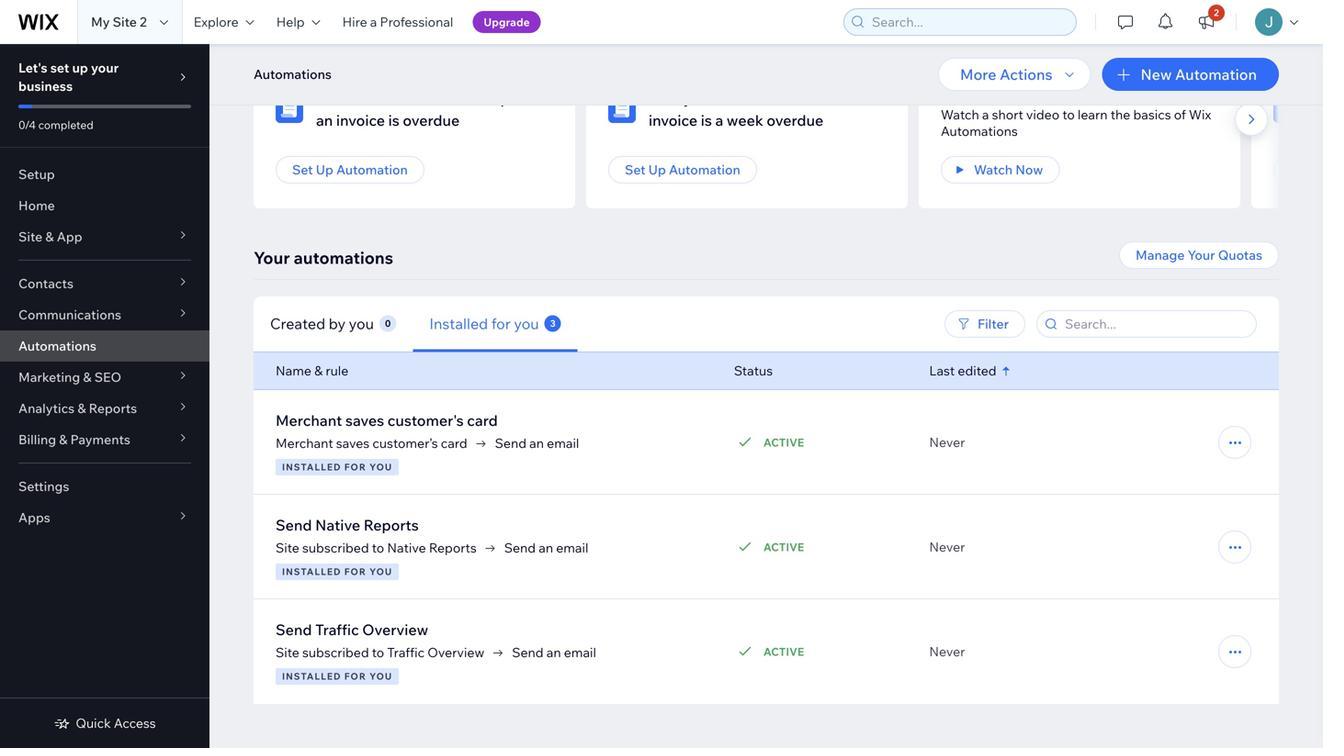 Task type: locate. For each thing, give the bounding box(es) containing it.
card for merchant saves customer's card
[[441, 436, 467, 452]]

overview
[[362, 621, 428, 640], [428, 645, 485, 661]]

your left quotas
[[1188, 247, 1215, 263]]

is down reminders
[[388, 111, 400, 130]]

1 vertical spatial for
[[344, 567, 367, 578]]

3 installed for you from the top
[[282, 671, 393, 683]]

1 horizontal spatial paid
[[1298, 60, 1323, 74]]

2 up new automation
[[1214, 7, 1219, 18]]

2 vertical spatial reports
[[429, 540, 477, 556]]

0 vertical spatial subscribed
[[302, 540, 369, 556]]

a right reminders
[[441, 89, 449, 108]]

0/4
[[18, 118, 36, 132]]

contacts
[[18, 276, 74, 292]]

3 active from the top
[[764, 646, 804, 659]]

2 vertical spatial for
[[344, 671, 367, 683]]

2 set up automation from the left
[[625, 162, 741, 178]]

1 vertical spatial saves
[[336, 436, 370, 452]]

2 never from the top
[[929, 539, 965, 556]]

is down customers
[[701, 111, 712, 130]]

1 horizontal spatial traffic
[[387, 645, 425, 661]]

0 vertical spatial merchant
[[276, 412, 342, 430]]

week down customers
[[727, 111, 764, 130]]

1 horizontal spatial week
[[727, 111, 764, 130]]

set up automation button down reminders
[[276, 156, 424, 184]]

watch inside tip how to use automations watch a short video to learn the basics of wix automations
[[941, 107, 979, 123]]

0 vertical spatial never
[[929, 435, 965, 451]]

0 horizontal spatial category image
[[276, 96, 303, 123]]

1 vertical spatial send an email
[[504, 540, 589, 556]]

1 vertical spatial native
[[387, 540, 426, 556]]

active for send traffic overview
[[764, 646, 804, 659]]

quick access
[[76, 716, 156, 732]]

1 installed from the top
[[282, 462, 341, 473]]

completed
[[38, 118, 94, 132]]

is
[[388, 111, 400, 130], [701, 111, 712, 130]]

never for send traffic overview
[[929, 644, 965, 660]]

automations down help
[[254, 66, 332, 82]]

category image down automations "button"
[[276, 96, 303, 123]]

0 horizontal spatial you
[[349, 315, 374, 333]]

email for send native reports
[[556, 540, 589, 556]]

up up your automations
[[316, 162, 333, 178]]

Search... field
[[867, 9, 1071, 35], [1060, 312, 1251, 337]]

site for site subscribed to traffic overview
[[276, 645, 299, 661]]

set up automation
[[292, 162, 408, 178], [625, 162, 741, 178]]

automation down reminders
[[336, 162, 408, 178]]

saves for customer's
[[345, 412, 384, 430]]

set for second set up automation button from the right
[[292, 162, 313, 178]]

set up automation down reminders
[[292, 162, 408, 178]]

0 vertical spatial reports
[[89, 401, 137, 417]]

1 overdue from the left
[[403, 111, 460, 130]]

you down site subscribed to traffic overview
[[370, 671, 393, 683]]

you
[[349, 315, 374, 333], [514, 315, 539, 333]]

1 vertical spatial automations
[[294, 248, 393, 268]]

last edited
[[929, 363, 997, 379]]

2 horizontal spatial 2
[[1214, 7, 1219, 18]]

2 vertical spatial automations
[[18, 338, 96, 354]]

0 vertical spatial installed
[[282, 462, 341, 473]]

site for site subscribed to native reports
[[276, 540, 299, 556]]

card right customer's
[[467, 412, 498, 430]]

set up automation for 1st set up automation button from right
[[625, 162, 741, 178]]

an inside send 2 reminders a week apart if an invoice is overdue
[[316, 111, 333, 130]]

1 vertical spatial merchant
[[276, 436, 333, 452]]

up
[[316, 162, 333, 178], [649, 162, 666, 178]]

1 horizontal spatial set
[[625, 162, 646, 178]]

you for reports
[[370, 567, 393, 578]]

native up site subscribed to native reports
[[315, 516, 360, 535]]

2 installed for you from the top
[[282, 567, 393, 578]]

reports inside dropdown button
[[89, 401, 137, 417]]

1 horizontal spatial your
[[1188, 247, 1215, 263]]

1 invoice from the left
[[336, 111, 385, 130]]

email
[[547, 436, 579, 452], [556, 540, 589, 556], [564, 645, 596, 661]]

you down site subscribed to native reports
[[370, 567, 393, 578]]

& for site
[[45, 229, 54, 245]]

1 horizontal spatial 2
[[356, 89, 364, 108]]

1 get from the left
[[276, 60, 298, 74]]

& up billing & payments
[[77, 401, 86, 417]]

week
[[452, 89, 489, 108], [727, 111, 764, 130]]

0 vertical spatial saves
[[345, 412, 384, 430]]

card
[[467, 412, 498, 430], [441, 436, 467, 452]]

you for installed for you
[[514, 315, 539, 333]]

automations inside tip how to use automations watch a short video to learn the basics of wix automations
[[941, 123, 1018, 139]]

a inside tip how to use automations watch a short video to learn the basics of wix automations
[[982, 107, 989, 123]]

0 horizontal spatial is
[[388, 111, 400, 130]]

learn
[[1078, 107, 1108, 123]]

for down site subscribed to native reports
[[344, 567, 367, 578]]

2 merchant from the top
[[276, 436, 333, 452]]

0 vertical spatial for
[[344, 462, 367, 473]]

3 for from the top
[[344, 671, 367, 683]]

2 for from the top
[[344, 567, 367, 578]]

tab list containing created by you
[[254, 296, 774, 352]]

subscribed down send traffic overview
[[302, 645, 369, 661]]

saves for customer's
[[336, 436, 370, 452]]

subscribed
[[302, 540, 369, 556], [302, 645, 369, 661]]

& for billing
[[59, 432, 68, 448]]

1 horizontal spatial reports
[[364, 516, 419, 535]]

1 active from the top
[[764, 436, 804, 450]]

for down the "merchant saves customer's card" on the left of the page
[[344, 462, 367, 473]]

3 category image from the left
[[1274, 96, 1301, 123]]

1 horizontal spatial automations
[[1021, 81, 1108, 99]]

you down the "merchant saves customer's card" on the left of the page
[[370, 462, 393, 473]]

list
[[254, 43, 1323, 209]]

automations inside sidebar element
[[18, 338, 96, 354]]

2 invoice from the left
[[649, 111, 698, 130]]

saves down merchant saves customer's card
[[336, 436, 370, 452]]

2 button
[[1186, 0, 1227, 44]]

& for analytics
[[77, 401, 86, 417]]

for down site subscribed to traffic overview
[[344, 671, 367, 683]]

automations down short
[[941, 123, 1018, 139]]

1 horizontal spatial automation
[[669, 162, 741, 178]]

installed for you down the "merchant saves customer's card" on the left of the page
[[282, 462, 393, 473]]

2 set up automation button from the left
[[608, 156, 757, 184]]

invoice inside notify customers when their invoice is a week overdue
[[649, 111, 698, 130]]

automations up marketing
[[18, 338, 96, 354]]

watch inside button
[[974, 162, 1013, 178]]

native
[[315, 516, 360, 535], [387, 540, 426, 556]]

get
[[276, 60, 298, 74], [1274, 60, 1296, 74]]

watch down how
[[941, 107, 979, 123]]

your up created
[[254, 248, 290, 268]]

to left learn
[[1063, 107, 1075, 123]]

2 you from the left
[[514, 315, 539, 333]]

category image down get paid
[[1274, 96, 1301, 123]]

0 horizontal spatial native
[[315, 516, 360, 535]]

1 vertical spatial automations
[[941, 123, 1018, 139]]

saves
[[345, 412, 384, 430], [336, 436, 370, 452]]

2
[[1214, 7, 1219, 18], [140, 14, 147, 30], [356, 89, 364, 108]]

0 horizontal spatial set up automation button
[[276, 156, 424, 184]]

1 vertical spatial reports
[[364, 516, 419, 535]]

2 up from the left
[[649, 162, 666, 178]]

set
[[292, 162, 313, 178], [625, 162, 646, 178]]

1 vertical spatial you
[[370, 567, 393, 578]]

of
[[1174, 107, 1186, 123]]

help button
[[265, 0, 331, 44]]

active for send native reports
[[764, 541, 804, 555]]

2 get from the left
[[1274, 60, 1296, 74]]

0 horizontal spatial overdue
[[403, 111, 460, 130]]

0 horizontal spatial set
[[292, 162, 313, 178]]

1 vertical spatial card
[[441, 436, 467, 452]]

merchant for merchant saves customer's card
[[276, 412, 342, 430]]

quick access button
[[54, 716, 156, 732]]

1 is from the left
[[388, 111, 400, 130]]

automations up video
[[1021, 81, 1108, 99]]

analytics & reports button
[[0, 393, 210, 425]]

2 set from the left
[[625, 162, 646, 178]]

1 merchant from the top
[[276, 412, 342, 430]]

automation for 1st set up automation button from right
[[669, 162, 741, 178]]

1 your from the left
[[1188, 247, 1215, 263]]

2 you from the top
[[370, 567, 393, 578]]

customer's
[[388, 412, 464, 430]]

week left apart
[[452, 89, 489, 108]]

basics
[[1134, 107, 1171, 123]]

short
[[992, 107, 1024, 123]]

their
[[812, 89, 845, 108]]

you
[[370, 462, 393, 473], [370, 567, 393, 578], [370, 671, 393, 683]]

native down send native reports
[[387, 540, 426, 556]]

installed down send traffic overview
[[282, 671, 341, 683]]

1 subscribed from the top
[[302, 540, 369, 556]]

& left app
[[45, 229, 54, 245]]

manage your quotas button
[[1119, 242, 1279, 269]]

for
[[344, 462, 367, 473], [344, 567, 367, 578], [344, 671, 367, 683]]

email for merchant saves customer's card
[[547, 436, 579, 452]]

0 horizontal spatial paid
[[300, 60, 326, 74]]

a left short
[[982, 107, 989, 123]]

traffic up site subscribed to traffic overview
[[315, 621, 359, 640]]

reports for send native reports
[[364, 516, 419, 535]]

0 vertical spatial active
[[764, 436, 804, 450]]

0 vertical spatial automations
[[254, 66, 332, 82]]

2 paid from the left
[[1298, 60, 1323, 74]]

never for send native reports
[[929, 539, 965, 556]]

if
[[533, 89, 542, 108]]

1 vertical spatial watch
[[974, 162, 1013, 178]]

apart
[[492, 89, 529, 108]]

settings link
[[0, 471, 210, 503]]

send
[[316, 89, 352, 108], [495, 436, 527, 452], [276, 516, 312, 535], [504, 540, 536, 556], [276, 621, 312, 640], [512, 645, 544, 661]]

2 down time
[[356, 89, 364, 108]]

1 horizontal spatial you
[[514, 315, 539, 333]]

hire
[[342, 14, 367, 30]]

1 horizontal spatial invoice
[[649, 111, 698, 130]]

a inside notify customers when their invoice is a week overdue
[[715, 111, 724, 130]]

overdue inside notify customers when their invoice is a week overdue
[[767, 111, 824, 130]]

0 horizontal spatial get
[[276, 60, 298, 74]]

installed for you down site subscribed to native reports
[[282, 567, 393, 578]]

1 vertical spatial active
[[764, 541, 804, 555]]

1 vertical spatial traffic
[[387, 645, 425, 661]]

2 vertical spatial active
[[764, 646, 804, 659]]

installed for you down send traffic overview
[[282, 671, 393, 683]]

marketing & seo
[[18, 369, 121, 386]]

1 set up automation from the left
[[292, 162, 408, 178]]

overdue down when
[[767, 111, 824, 130]]

installed for traffic
[[282, 671, 341, 683]]

2 vertical spatial installed for you
[[282, 671, 393, 683]]

search... field down the manage
[[1060, 312, 1251, 337]]

1 horizontal spatial is
[[701, 111, 712, 130]]

1 horizontal spatial get
[[1274, 60, 1296, 74]]

subscribed down send native reports
[[302, 540, 369, 556]]

2 vertical spatial installed
[[282, 671, 341, 683]]

2 right the my
[[140, 14, 147, 30]]

1 for from the top
[[344, 462, 367, 473]]

0 vertical spatial traffic
[[315, 621, 359, 640]]

2 horizontal spatial category image
[[1274, 96, 1301, 123]]

installed for you
[[429, 315, 539, 333]]

automations inside "button"
[[254, 66, 332, 82]]

tab list
[[254, 296, 774, 352]]

site & app
[[18, 229, 82, 245]]

traffic
[[315, 621, 359, 640], [387, 645, 425, 661]]

1 vertical spatial week
[[727, 111, 764, 130]]

a down customers
[[715, 111, 724, 130]]

1 horizontal spatial set up automation
[[625, 162, 741, 178]]

1 vertical spatial installed
[[282, 567, 341, 578]]

0 horizontal spatial reports
[[89, 401, 137, 417]]

traffic down send traffic overview
[[387, 645, 425, 661]]

0 horizontal spatial set up automation
[[292, 162, 408, 178]]

2 inside send 2 reminders a week apart if an invoice is overdue
[[356, 89, 364, 108]]

0 horizontal spatial your
[[254, 248, 290, 268]]

2 overdue from the left
[[767, 111, 824, 130]]

1 you from the top
[[370, 462, 393, 473]]

1 horizontal spatial category image
[[608, 96, 636, 123]]

you right by
[[349, 315, 374, 333]]

automations for automations link
[[18, 338, 96, 354]]

0 vertical spatial card
[[467, 412, 498, 430]]

3 you from the top
[[370, 671, 393, 683]]

card down customer's
[[441, 436, 467, 452]]

2 vertical spatial you
[[370, 671, 393, 683]]

more actions
[[960, 65, 1053, 84]]

site down send native reports
[[276, 540, 299, 556]]

2 is from the left
[[701, 111, 712, 130]]

1 horizontal spatial up
[[649, 162, 666, 178]]

2 vertical spatial send an email
[[512, 645, 596, 661]]

0 vertical spatial send an email
[[495, 436, 579, 452]]

0 vertical spatial native
[[315, 516, 360, 535]]

you for created by you
[[349, 315, 374, 333]]

automations for automations "button"
[[254, 66, 332, 82]]

1 vertical spatial installed for you
[[282, 567, 393, 578]]

paid for get paid on time
[[300, 60, 326, 74]]

to left use
[[976, 81, 990, 99]]

0 vertical spatial overview
[[362, 621, 428, 640]]

installed down send native reports
[[282, 567, 341, 578]]

you right for at top
[[514, 315, 539, 333]]

set up automation button down notify
[[608, 156, 757, 184]]

0
[[385, 318, 391, 329]]

overdue inside send 2 reminders a week apart if an invoice is overdue
[[403, 111, 460, 130]]

2 subscribed from the top
[[302, 645, 369, 661]]

automations inside tip how to use automations watch a short video to learn the basics of wix automations
[[1021, 81, 1108, 99]]

to for automations
[[976, 81, 990, 99]]

subscribed for traffic
[[302, 645, 369, 661]]

app
[[57, 229, 82, 245]]

merchant
[[276, 412, 342, 430], [276, 436, 333, 452]]

to for overview
[[372, 645, 384, 661]]

0 vertical spatial week
[[452, 89, 489, 108]]

& left seo
[[83, 369, 91, 386]]

0 horizontal spatial automation
[[336, 162, 408, 178]]

search... field up tip on the top
[[867, 9, 1071, 35]]

send an email
[[495, 436, 579, 452], [504, 540, 589, 556], [512, 645, 596, 661]]

0 horizontal spatial automations
[[18, 338, 96, 354]]

by
[[329, 315, 346, 333]]

3 never from the top
[[929, 644, 965, 660]]

reports
[[89, 401, 137, 417], [364, 516, 419, 535], [429, 540, 477, 556]]

category image left notify
[[608, 96, 636, 123]]

analytics & reports
[[18, 401, 137, 417]]

set up automation down notify
[[625, 162, 741, 178]]

upgrade
[[484, 15, 530, 29]]

home
[[18, 198, 55, 214]]

1 horizontal spatial set up automation button
[[608, 156, 757, 184]]

& left "rule"
[[314, 363, 323, 379]]

to for reports
[[372, 540, 384, 556]]

2 vertical spatial never
[[929, 644, 965, 660]]

to down send native reports
[[372, 540, 384, 556]]

0 vertical spatial automations
[[1021, 81, 1108, 99]]

& right 'billing'
[[59, 432, 68, 448]]

get for get paid
[[1274, 60, 1296, 74]]

get paid
[[1274, 60, 1323, 74]]

send inside send 2 reminders a week apart if an invoice is overdue
[[316, 89, 352, 108]]

0 vertical spatial installed for you
[[282, 462, 393, 473]]

invoice down notify
[[649, 111, 698, 130]]

quotas
[[1218, 247, 1263, 263]]

1 vertical spatial subscribed
[[302, 645, 369, 661]]

saves up the "merchant saves customer's card" on the left of the page
[[345, 412, 384, 430]]

1 horizontal spatial automations
[[254, 66, 332, 82]]

customers
[[695, 89, 768, 108]]

status
[[734, 363, 773, 379]]

&
[[45, 229, 54, 245], [314, 363, 323, 379], [83, 369, 91, 386], [77, 401, 86, 417], [59, 432, 68, 448]]

more
[[960, 65, 997, 84]]

watch left the "now"
[[974, 162, 1013, 178]]

category image for notify
[[608, 96, 636, 123]]

a
[[370, 14, 377, 30], [441, 89, 449, 108], [982, 107, 989, 123], [715, 111, 724, 130]]

to down send traffic overview
[[372, 645, 384, 661]]

notify customers when their invoice is a week overdue
[[649, 89, 845, 130]]

2 active from the top
[[764, 541, 804, 555]]

1 you from the left
[[349, 315, 374, 333]]

0 horizontal spatial invoice
[[336, 111, 385, 130]]

0 vertical spatial watch
[[941, 107, 979, 123]]

1 vertical spatial never
[[929, 539, 965, 556]]

site down send traffic overview
[[276, 645, 299, 661]]

2 vertical spatial email
[[564, 645, 596, 661]]

installed for you for traffic
[[282, 671, 393, 683]]

set up automation button
[[276, 156, 424, 184], [608, 156, 757, 184]]

setup link
[[0, 159, 210, 190]]

overdue down reminders
[[403, 111, 460, 130]]

automations up by
[[294, 248, 393, 268]]

2 horizontal spatial automations
[[941, 123, 1018, 139]]

1 category image from the left
[[276, 96, 303, 123]]

automation up wix
[[1175, 65, 1257, 84]]

category image
[[276, 96, 303, 123], [608, 96, 636, 123], [1274, 96, 1301, 123]]

an
[[316, 111, 333, 130], [529, 436, 544, 452], [539, 540, 553, 556], [547, 645, 561, 661]]

1 set from the left
[[292, 162, 313, 178]]

1 paid from the left
[[300, 60, 326, 74]]

1 installed for you from the top
[[282, 462, 393, 473]]

up down notify
[[649, 162, 666, 178]]

0 vertical spatial you
[[370, 462, 393, 473]]

1 vertical spatial email
[[556, 540, 589, 556]]

automations
[[254, 66, 332, 82], [941, 123, 1018, 139], [18, 338, 96, 354]]

merchant saves customer's card
[[276, 412, 498, 430]]

1 never from the top
[[929, 435, 965, 451]]

1 up from the left
[[316, 162, 333, 178]]

site down home
[[18, 229, 43, 245]]

overdue
[[403, 111, 460, 130], [767, 111, 824, 130]]

get down help
[[276, 60, 298, 74]]

& inside popup button
[[83, 369, 91, 386]]

week inside notify customers when their invoice is a week overdue
[[727, 111, 764, 130]]

site inside dropdown button
[[18, 229, 43, 245]]

1 horizontal spatial overdue
[[767, 111, 824, 130]]

created
[[270, 315, 325, 333]]

automation down notify customers when their invoice is a week overdue
[[669, 162, 741, 178]]

0 horizontal spatial up
[[316, 162, 333, 178]]

email for send traffic overview
[[564, 645, 596, 661]]

2 installed from the top
[[282, 567, 341, 578]]

0 horizontal spatial week
[[452, 89, 489, 108]]

3 installed from the top
[[282, 671, 341, 683]]

0 horizontal spatial automations
[[294, 248, 393, 268]]

0 vertical spatial email
[[547, 436, 579, 452]]

1 vertical spatial search... field
[[1060, 312, 1251, 337]]

get right new automation
[[1274, 60, 1296, 74]]

apps
[[18, 510, 50, 526]]

2 horizontal spatial reports
[[429, 540, 477, 556]]

name
[[276, 363, 311, 379]]

invoice down reminders
[[336, 111, 385, 130]]

installed down the "merchant saves customer's card" on the left of the page
[[282, 462, 341, 473]]

2 category image from the left
[[608, 96, 636, 123]]

seo
[[94, 369, 121, 386]]

your automations
[[254, 248, 393, 268]]

active
[[764, 436, 804, 450], [764, 541, 804, 555], [764, 646, 804, 659]]



Task type: vqa. For each thing, say whether or not it's contained in the screenshot.


Task type: describe. For each thing, give the bounding box(es) containing it.
card for merchant saves customer's card
[[467, 412, 498, 430]]

marketing
[[18, 369, 80, 386]]

2 your from the left
[[254, 248, 290, 268]]

get paid on time
[[276, 60, 375, 74]]

3
[[550, 318, 556, 329]]

tip how to use automations watch a short video to learn the basics of wix automations
[[941, 60, 1211, 139]]

a inside send 2 reminders a week apart if an invoice is overdue
[[441, 89, 449, 108]]

an for send native reports
[[539, 540, 553, 556]]

use
[[994, 81, 1018, 99]]

1 set up automation button from the left
[[276, 156, 424, 184]]

filter
[[978, 316, 1009, 332]]

hire a professional
[[342, 14, 453, 30]]

up
[[72, 60, 88, 76]]

& for marketing
[[83, 369, 91, 386]]

setup
[[18, 166, 55, 182]]

upgrade button
[[473, 11, 541, 33]]

new automation button
[[1102, 58, 1279, 91]]

merchant saves customer's card
[[276, 436, 467, 452]]

marketing & seo button
[[0, 362, 210, 393]]

for for saves
[[344, 462, 367, 473]]

1 horizontal spatial native
[[387, 540, 426, 556]]

& for name
[[314, 363, 323, 379]]

analytics
[[18, 401, 75, 417]]

automations button
[[244, 61, 341, 88]]

reminders
[[367, 89, 438, 108]]

manage
[[1136, 247, 1185, 263]]

filter button
[[945, 311, 1026, 338]]

1 vertical spatial overview
[[428, 645, 485, 661]]

apps button
[[0, 503, 210, 534]]

name & rule
[[276, 363, 349, 379]]

rule
[[326, 363, 349, 379]]

you for overview
[[370, 671, 393, 683]]

communications
[[18, 307, 121, 323]]

0 horizontal spatial 2
[[140, 14, 147, 30]]

an for send traffic overview
[[547, 645, 561, 661]]

hire a professional link
[[331, 0, 464, 44]]

site for site & app
[[18, 229, 43, 245]]

automation for second set up automation button from the right
[[336, 162, 408, 178]]

new automation
[[1141, 65, 1257, 84]]

professional
[[380, 14, 453, 30]]

is inside notify customers when their invoice is a week overdue
[[701, 111, 712, 130]]

billing & payments
[[18, 432, 130, 448]]

for
[[491, 315, 511, 333]]

site subscribed to native reports
[[276, 540, 477, 556]]

sidebar element
[[0, 44, 210, 749]]

installed for native
[[282, 567, 341, 578]]

up for second set up automation button from the right
[[316, 162, 333, 178]]

explore
[[194, 14, 239, 30]]

your inside button
[[1188, 247, 1215, 263]]

a right hire
[[370, 14, 377, 30]]

send an email for merchant saves customer's card
[[495, 436, 579, 452]]

0 horizontal spatial traffic
[[315, 621, 359, 640]]

for for native
[[344, 567, 367, 578]]

set for 1st set up automation button from right
[[625, 162, 646, 178]]

send an email for send native reports
[[504, 540, 589, 556]]

now
[[1016, 162, 1043, 178]]

up for 1st set up automation button from right
[[649, 162, 666, 178]]

set up automation for second set up automation button from the right
[[292, 162, 408, 178]]

category image for send
[[276, 96, 303, 123]]

home link
[[0, 190, 210, 221]]

never for merchant saves customer's card
[[929, 435, 965, 451]]

how
[[941, 81, 973, 99]]

time
[[349, 60, 375, 74]]

2 horizontal spatial automation
[[1175, 65, 1257, 84]]

0/4 completed
[[18, 118, 94, 132]]

send traffic overview
[[276, 621, 428, 640]]

for for traffic
[[344, 671, 367, 683]]

list containing how to use automations
[[254, 43, 1323, 209]]

merchant for merchant saves customer's card
[[276, 436, 333, 452]]

let's set up your business
[[18, 60, 119, 94]]

your
[[91, 60, 119, 76]]

wix
[[1189, 107, 1211, 123]]

site right the my
[[113, 14, 137, 30]]

billing & payments button
[[0, 425, 210, 456]]

on
[[328, 60, 346, 74]]

paid for get paid
[[1298, 60, 1323, 74]]

active for merchant saves customer's card
[[764, 436, 804, 450]]

access
[[114, 716, 156, 732]]

installed for you for native
[[282, 567, 393, 578]]

actions
[[1000, 65, 1053, 84]]

my site 2
[[91, 14, 147, 30]]

invoice inside send 2 reminders a week apart if an invoice is overdue
[[336, 111, 385, 130]]

more actions button
[[938, 58, 1091, 91]]

contacts button
[[0, 268, 210, 300]]

week inside send 2 reminders a week apart if an invoice is overdue
[[452, 89, 489, 108]]

installed for saves
[[282, 462, 341, 473]]

watch now button
[[941, 156, 1060, 184]]

0 vertical spatial search... field
[[867, 9, 1071, 35]]

is inside send 2 reminders a week apart if an invoice is overdue
[[388, 111, 400, 130]]

reports for analytics & reports
[[89, 401, 137, 417]]

site & app button
[[0, 221, 210, 253]]

tip
[[941, 60, 958, 74]]

my
[[91, 14, 110, 30]]

payments
[[70, 432, 130, 448]]

help
[[276, 14, 305, 30]]

video
[[1026, 107, 1060, 123]]

manage your quotas
[[1136, 247, 1263, 263]]

quick
[[76, 716, 111, 732]]

automations link
[[0, 331, 210, 362]]

business
[[18, 78, 73, 94]]

2 inside 2 button
[[1214, 7, 1219, 18]]

when
[[772, 89, 809, 108]]

get for get paid on time
[[276, 60, 298, 74]]

watch now
[[974, 162, 1043, 178]]

subscribed for native
[[302, 540, 369, 556]]

billing
[[18, 432, 56, 448]]

new
[[1141, 65, 1172, 84]]

settings
[[18, 479, 69, 495]]

you for customer's
[[370, 462, 393, 473]]

last
[[929, 363, 955, 379]]

installed for you for saves
[[282, 462, 393, 473]]

send an email for send traffic overview
[[512, 645, 596, 661]]

set
[[50, 60, 69, 76]]

an for merchant saves customer's card
[[529, 436, 544, 452]]

customer's
[[372, 436, 438, 452]]

the
[[1111, 107, 1131, 123]]



